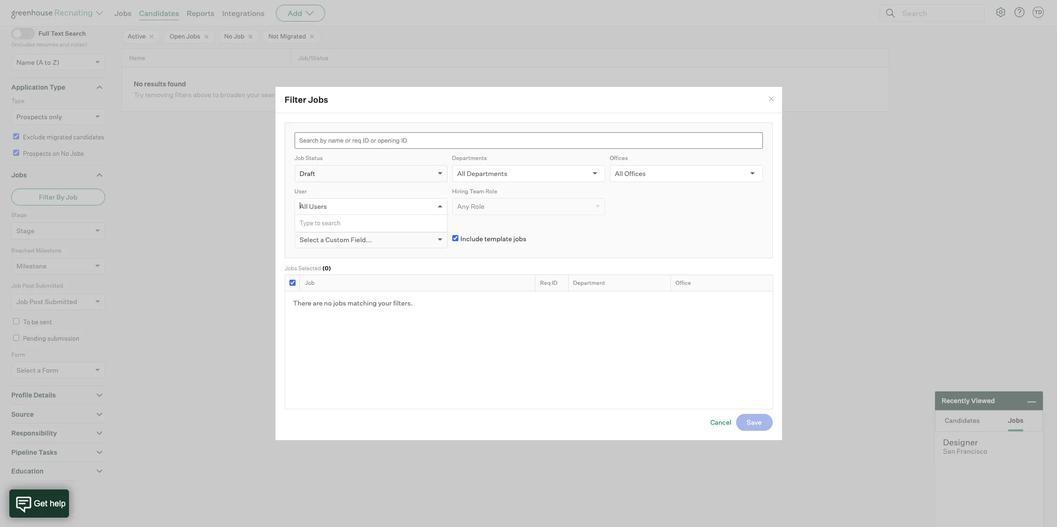 Task type: describe. For each thing, give the bounding box(es) containing it.
pending
[[23, 335, 46, 342]]

filters
[[175, 91, 192, 99]]

job/status
[[298, 54, 329, 61]]

0 horizontal spatial jobs
[[333, 299, 346, 307]]

draft option
[[300, 169, 315, 177]]

tasks
[[38, 448, 57, 456]]

bulk
[[842, 13, 855, 21]]

migrated
[[47, 133, 72, 141]]

designer san francisco
[[944, 437, 988, 456]]

Search candidates field
[[11, 9, 105, 25]]

reset filters
[[25, 490, 63, 498]]

details
[[34, 391, 56, 399]]

migrated
[[280, 32, 306, 40]]

san
[[944, 447, 956, 456]]

application
[[11, 83, 48, 91]]

filter by job
[[39, 193, 77, 201]]

prospects on no jobs
[[23, 150, 84, 157]]

and
[[60, 41, 69, 48]]

recently viewed
[[942, 397, 996, 405]]

be
[[31, 318, 39, 326]]

type for type
[[11, 97, 24, 104]]

no for no results found try removing filters above to broaden your search.
[[134, 80, 143, 88]]

reached milestone element
[[11, 246, 105, 281]]

all for all departments
[[458, 169, 466, 177]]

all for all offices
[[615, 169, 623, 177]]

no prospect applications found
[[122, 12, 217, 20]]

select a form
[[16, 366, 58, 374]]

applications
[[161, 12, 198, 20]]

exclude
[[23, 133, 45, 141]]

filter for filter jobs
[[285, 94, 307, 105]]

0 vertical spatial role
[[486, 188, 498, 195]]

any role
[[458, 202, 485, 210]]

filters
[[44, 490, 63, 498]]

reached milestone
[[11, 247, 61, 254]]

bulk actions
[[842, 13, 880, 21]]

results
[[144, 80, 166, 88]]

1 vertical spatial submitted
[[45, 298, 77, 305]]

prospect
[[132, 12, 159, 20]]

there are no jobs matching your filters.
[[293, 299, 413, 307]]

selected
[[299, 265, 321, 272]]

jobs selected (0)
[[285, 265, 331, 272]]

stage element
[[11, 210, 105, 246]]

exclude migrated candidates
[[23, 133, 104, 141]]

1 vertical spatial stage
[[16, 227, 34, 235]]

full text search (includes resumes and notes)
[[11, 30, 87, 48]]

no
[[324, 299, 332, 307]]

resumes
[[36, 41, 59, 48]]

0 vertical spatial departments
[[452, 154, 487, 162]]

text
[[51, 30, 64, 37]]

reports
[[187, 8, 215, 18]]

francisco
[[957, 447, 988, 456]]

field
[[316, 221, 329, 228]]

pipeline tasks
[[11, 448, 57, 456]]

to
[[23, 318, 30, 326]]

no job
[[224, 32, 245, 40]]

office
[[676, 279, 691, 286]]

job status
[[295, 154, 323, 162]]

all for all users
[[300, 202, 308, 210]]

include
[[461, 235, 483, 243]]

integrations
[[222, 8, 265, 18]]

greenhouse recruiting image
[[11, 8, 96, 19]]

actions
[[857, 13, 880, 21]]

z)
[[52, 58, 59, 66]]

candidates link
[[139, 8, 179, 18]]

field...
[[351, 235, 372, 243]]

matching
[[348, 299, 377, 307]]

job inside button
[[66, 193, 77, 201]]

To be sent checkbox
[[13, 318, 19, 324]]

only
[[49, 113, 62, 121]]

none field inside "filter jobs" dialog
[[300, 199, 302, 215]]

broaden
[[220, 91, 245, 99]]

any
[[458, 202, 470, 210]]

integrations link
[[222, 8, 265, 18]]

id
[[552, 279, 558, 286]]

none checkbox inside "filter jobs" dialog
[[289, 280, 296, 286]]

Prospects on No Jobs checkbox
[[13, 150, 19, 156]]

no for no job
[[224, 32, 232, 40]]

team
[[470, 188, 485, 195]]

reset filters button
[[11, 486, 68, 503]]

hiring
[[452, 188, 469, 195]]

0 vertical spatial found
[[200, 12, 217, 20]]

by
[[56, 193, 64, 201]]

bulk actions link
[[832, 9, 890, 26]]

prospects for prospects on no jobs
[[23, 150, 51, 157]]

jobs link
[[115, 8, 132, 18]]

1 vertical spatial departments
[[467, 169, 508, 177]]

reset
[[25, 490, 43, 498]]

td button
[[1033, 7, 1045, 18]]

0 vertical spatial to
[[45, 58, 51, 66]]

not migrated
[[269, 32, 306, 40]]

0 vertical spatial jobs
[[514, 235, 527, 243]]

select for select a form
[[16, 366, 36, 374]]

search
[[65, 30, 86, 37]]

search
[[322, 219, 341, 227]]

cancel
[[711, 418, 732, 426]]

Search by name or req ID or opening ID field
[[295, 132, 763, 149]]

0 vertical spatial form
[[11, 351, 25, 358]]

filter jobs
[[285, 94, 328, 105]]

source
[[11, 410, 34, 418]]

select a custom field...
[[300, 235, 372, 243]]

include template jobs
[[461, 235, 527, 243]]

close image
[[768, 95, 775, 103]]

your inside "filter jobs" dialog
[[378, 299, 392, 307]]



Task type: vqa. For each thing, say whether or not it's contained in the screenshot.
your in No results found Try removing filters above to broaden your search.
yes



Task type: locate. For each thing, give the bounding box(es) containing it.
1 horizontal spatial found
[[200, 12, 217, 20]]

a
[[320, 235, 324, 243], [37, 366, 41, 374]]

above
[[193, 91, 211, 99]]

reports link
[[187, 8, 215, 18]]

name down active
[[129, 54, 145, 61]]

prospects for prospects only
[[16, 113, 48, 121]]

prospects up exclude
[[16, 113, 48, 121]]

td button
[[1031, 5, 1046, 20]]

role right team
[[486, 188, 498, 195]]

2 vertical spatial to
[[315, 219, 321, 227]]

2 vertical spatial type
[[300, 219, 314, 227]]

all
[[458, 169, 466, 177], [615, 169, 623, 177], [300, 202, 308, 210]]

Pending submission checkbox
[[13, 335, 19, 341]]

name for name (a to z)
[[16, 58, 35, 66]]

1 vertical spatial your
[[378, 299, 392, 307]]

a for custom
[[320, 235, 324, 243]]

profile details
[[11, 391, 56, 399]]

form up details
[[42, 366, 58, 374]]

1 horizontal spatial jobs
[[514, 235, 527, 243]]

select down the 'custom field'
[[300, 235, 319, 243]]

1 vertical spatial type
[[11, 97, 24, 104]]

1 vertical spatial form
[[42, 366, 58, 374]]

2 horizontal spatial to
[[315, 219, 321, 227]]

job post submitted up sent
[[16, 298, 77, 305]]

type element
[[11, 96, 105, 132]]

filter right search.
[[285, 94, 307, 105]]

job
[[234, 32, 245, 40], [295, 154, 305, 162], [66, 193, 77, 201], [305, 279, 315, 286], [11, 282, 21, 289], [16, 298, 28, 305]]

1 horizontal spatial custom
[[326, 235, 350, 243]]

to left z)
[[45, 58, 51, 66]]

profile
[[11, 391, 32, 399]]

0 horizontal spatial name
[[16, 58, 35, 66]]

no inside no results found try removing filters above to broaden your search.
[[134, 80, 143, 88]]

stage
[[11, 211, 27, 218], [16, 227, 34, 235]]

to
[[45, 58, 51, 66], [213, 91, 219, 99], [315, 219, 321, 227]]

cancel link
[[711, 418, 732, 426]]

a down the field
[[320, 235, 324, 243]]

your left search.
[[247, 91, 260, 99]]

users
[[309, 202, 327, 210]]

0 horizontal spatial all
[[300, 202, 308, 210]]

removing
[[145, 91, 174, 99]]

post down reached
[[22, 282, 34, 289]]

(0)
[[322, 265, 331, 272]]

name left the (a
[[16, 58, 35, 66]]

0 vertical spatial select
[[300, 235, 319, 243]]

type for type to search
[[300, 219, 314, 227]]

td
[[1035, 9, 1043, 15]]

custom
[[295, 221, 315, 228], [326, 235, 350, 243]]

1 horizontal spatial type
[[50, 83, 65, 91]]

0 vertical spatial your
[[247, 91, 260, 99]]

(a
[[36, 58, 43, 66]]

0 vertical spatial type
[[50, 83, 65, 91]]

(includes
[[11, 41, 35, 48]]

1 horizontal spatial role
[[486, 188, 498, 195]]

1 vertical spatial milestone
[[16, 262, 47, 270]]

1 vertical spatial prospects
[[23, 150, 51, 157]]

viewed
[[972, 397, 996, 405]]

education
[[11, 467, 44, 475]]

prospects inside type element
[[16, 113, 48, 121]]

full
[[38, 30, 49, 37]]

role right any
[[471, 202, 485, 210]]

milestone down reached milestone
[[16, 262, 47, 270]]

0 horizontal spatial role
[[471, 202, 485, 210]]

department
[[573, 279, 605, 286]]

type left the field
[[300, 219, 314, 227]]

no right on
[[61, 150, 69, 157]]

a inside "filter jobs" dialog
[[320, 235, 324, 243]]

reached
[[11, 247, 34, 254]]

to right above
[[213, 91, 219, 99]]

found right applications
[[200, 12, 217, 20]]

hiring team role
[[452, 188, 498, 195]]

1 vertical spatial job post submitted
[[16, 298, 77, 305]]

filter inside dialog
[[285, 94, 307, 105]]

select inside 'form' element
[[16, 366, 36, 374]]

custom left the field
[[295, 221, 315, 228]]

prospects down exclude
[[23, 150, 51, 157]]

prospects
[[16, 113, 48, 121], [23, 150, 51, 157]]

no left "prospect" in the left of the page
[[122, 12, 130, 20]]

1 horizontal spatial filter
[[285, 94, 307, 105]]

departments up "all departments"
[[452, 154, 487, 162]]

0 horizontal spatial type
[[11, 97, 24, 104]]

1 vertical spatial offices
[[625, 169, 646, 177]]

Exclude migrated candidates checkbox
[[13, 133, 19, 139]]

notes)
[[71, 41, 87, 48]]

1 vertical spatial custom
[[326, 235, 350, 243]]

0 horizontal spatial to
[[45, 58, 51, 66]]

form down pending submission option
[[11, 351, 25, 358]]

0 vertical spatial milestone
[[36, 247, 61, 254]]

custom field
[[295, 221, 329, 228]]

Include template jobs checkbox
[[452, 235, 458, 241]]

1 horizontal spatial your
[[378, 299, 392, 307]]

no results found try removing filters above to broaden your search.
[[134, 80, 284, 99]]

not
[[269, 32, 279, 40]]

1 vertical spatial select
[[16, 366, 36, 374]]

job post submitted down reached milestone element on the left of the page
[[11, 282, 63, 289]]

1 horizontal spatial to
[[213, 91, 219, 99]]

jobs right no on the left bottom of the page
[[333, 299, 346, 307]]

a inside 'form' element
[[37, 366, 41, 374]]

your left filters.
[[378, 299, 392, 307]]

type down z)
[[50, 83, 65, 91]]

sent
[[40, 318, 52, 326]]

a for form
[[37, 366, 41, 374]]

to left search
[[315, 219, 321, 227]]

to be sent
[[23, 318, 52, 326]]

try
[[134, 91, 144, 99]]

responsibility
[[11, 429, 57, 437]]

no up try on the left of the page
[[134, 80, 143, 88]]

post up to be sent
[[29, 298, 43, 305]]

candidates
[[139, 8, 179, 18]]

1 vertical spatial jobs
[[333, 299, 346, 307]]

1 horizontal spatial select
[[300, 235, 319, 243]]

on
[[53, 150, 60, 157]]

type down application
[[11, 97, 24, 104]]

name (a to z) option
[[16, 58, 59, 66]]

designer
[[944, 437, 979, 447]]

pipeline
[[11, 448, 37, 456]]

1 vertical spatial to
[[213, 91, 219, 99]]

job post submitted element
[[11, 281, 105, 317]]

0 horizontal spatial a
[[37, 366, 41, 374]]

milestone down stage element
[[36, 247, 61, 254]]

submitted up sent
[[45, 298, 77, 305]]

form element
[[11, 350, 105, 386]]

0 vertical spatial filter
[[285, 94, 307, 105]]

type to search
[[300, 219, 341, 227]]

to inside no results found try removing filters above to broaden your search.
[[213, 91, 219, 99]]

1 vertical spatial post
[[29, 298, 43, 305]]

filters.
[[393, 299, 413, 307]]

1 horizontal spatial name
[[129, 54, 145, 61]]

type inside "filter jobs" dialog
[[300, 219, 314, 227]]

select up profile
[[16, 366, 36, 374]]

status
[[306, 154, 323, 162]]

filter for filter by job
[[39, 193, 55, 201]]

1 vertical spatial a
[[37, 366, 41, 374]]

offices
[[610, 154, 628, 162], [625, 169, 646, 177]]

jobs right "template"
[[514, 235, 527, 243]]

select for select a custom field...
[[300, 235, 319, 243]]

custom down search
[[326, 235, 350, 243]]

form
[[11, 351, 25, 358], [42, 366, 58, 374]]

req id
[[540, 279, 558, 286]]

draft
[[300, 169, 315, 177]]

all users
[[300, 202, 327, 210]]

1 horizontal spatial all
[[458, 169, 466, 177]]

filter left by
[[39, 193, 55, 201]]

a up profile details
[[37, 366, 41, 374]]

active
[[128, 32, 146, 40]]

req
[[540, 279, 551, 286]]

0 vertical spatial post
[[22, 282, 34, 289]]

0 horizontal spatial form
[[11, 351, 25, 358]]

name for name
[[129, 54, 145, 61]]

0 vertical spatial custom
[[295, 221, 315, 228]]

1 vertical spatial role
[[471, 202, 485, 210]]

departments
[[452, 154, 487, 162], [467, 169, 508, 177]]

None checkbox
[[289, 280, 296, 286]]

no down integrations
[[224, 32, 232, 40]]

None field
[[300, 199, 302, 215]]

checkmark image
[[15, 30, 23, 36]]

add button
[[276, 5, 325, 22]]

0 horizontal spatial filter
[[39, 193, 55, 201]]

filter jobs dialog
[[275, 87, 783, 441]]

submitted down reached milestone element on the left of the page
[[35, 282, 63, 289]]

1 vertical spatial filter
[[39, 193, 55, 201]]

0 horizontal spatial select
[[16, 366, 36, 374]]

application type
[[11, 83, 65, 91]]

0 horizontal spatial custom
[[295, 221, 315, 228]]

found up "filters"
[[168, 80, 186, 88]]

to inside "filter jobs" dialog
[[315, 219, 321, 227]]

0 vertical spatial submitted
[[35, 282, 63, 289]]

0 horizontal spatial your
[[247, 91, 260, 99]]

no
[[122, 12, 130, 20], [224, 32, 232, 40], [134, 80, 143, 88], [61, 150, 69, 157]]

name (a to z)
[[16, 58, 59, 66]]

0 vertical spatial a
[[320, 235, 324, 243]]

0 vertical spatial job post submitted
[[11, 282, 63, 289]]

name
[[129, 54, 145, 61], [16, 58, 35, 66]]

1 vertical spatial found
[[168, 80, 186, 88]]

all offices
[[615, 169, 646, 177]]

recently
[[942, 397, 970, 405]]

configure image
[[996, 7, 1007, 18]]

filter by job button
[[11, 189, 105, 206]]

prospects only
[[16, 113, 62, 121]]

0 vertical spatial offices
[[610, 154, 628, 162]]

filter inside button
[[39, 193, 55, 201]]

2 horizontal spatial all
[[615, 169, 623, 177]]

0 vertical spatial stage
[[11, 211, 27, 218]]

0 horizontal spatial found
[[168, 80, 186, 88]]

open
[[170, 32, 185, 40]]

prospects only option
[[16, 113, 62, 121]]

search.
[[262, 91, 284, 99]]

pending submission
[[23, 335, 79, 342]]

your inside no results found try removing filters above to broaden your search.
[[247, 91, 260, 99]]

no for no prospect applications found
[[122, 12, 130, 20]]

2 horizontal spatial type
[[300, 219, 314, 227]]

found inside no results found try removing filters above to broaden your search.
[[168, 80, 186, 88]]

select inside "filter jobs" dialog
[[300, 235, 319, 243]]

Search text field
[[900, 6, 977, 20]]

submission
[[47, 335, 79, 342]]

user
[[295, 188, 307, 195]]

1 horizontal spatial a
[[320, 235, 324, 243]]

departments up team
[[467, 169, 508, 177]]

0 vertical spatial prospects
[[16, 113, 48, 121]]

1 horizontal spatial form
[[42, 366, 58, 374]]



